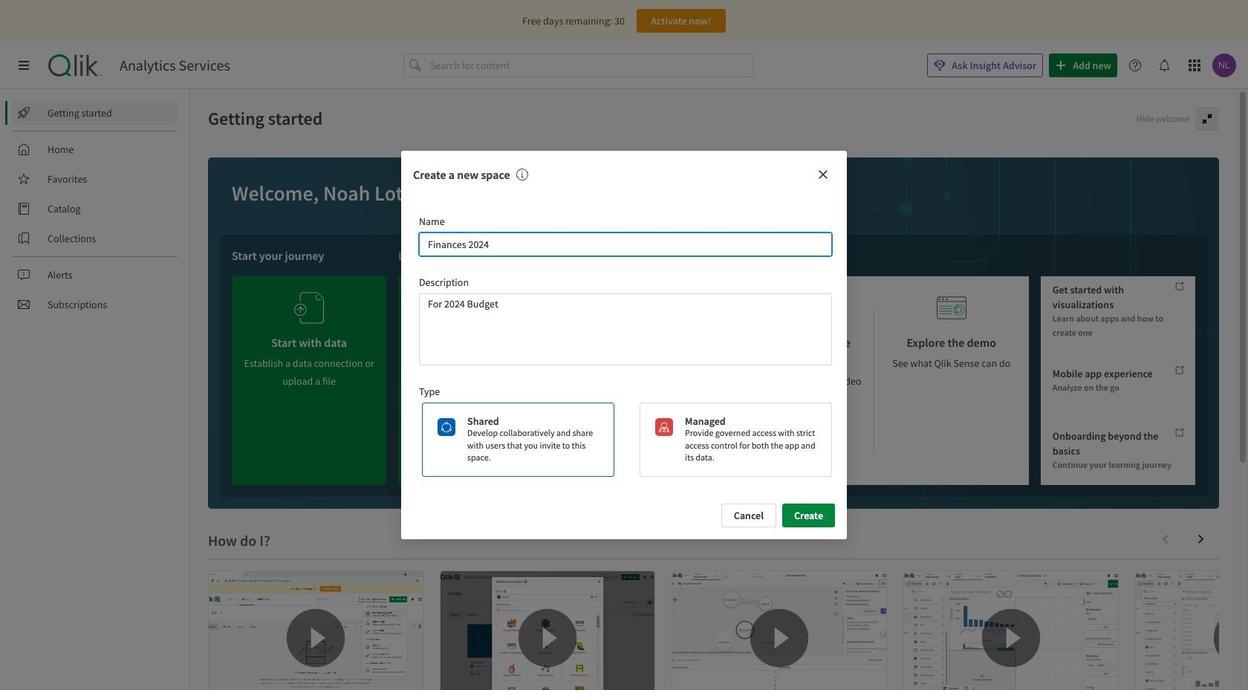 Task type: vqa. For each thing, say whether or not it's contained in the screenshot.
ANALYTICS SERVICES "element"
yes



Task type: locate. For each thing, give the bounding box(es) containing it.
invite users image
[[461, 282, 491, 322]]

learn how to analyze data image
[[782, 288, 812, 328]]

explore the demo image
[[937, 288, 966, 328]]

how do i define data associations? image
[[672, 571, 886, 690]]

analyze sample data image
[[627, 288, 657, 328]]

None text field
[[419, 232, 832, 256], [419, 293, 832, 365], [419, 232, 832, 256], [419, 293, 832, 365]]

close sidebar menu image
[[18, 59, 30, 71]]

dialog
[[401, 151, 847, 540]]

navigation pane element
[[0, 95, 189, 322]]

option group
[[416, 403, 832, 477]]

main content
[[190, 89, 1248, 690]]



Task type: describe. For each thing, give the bounding box(es) containing it.
how do i create a visualization? image
[[904, 571, 1118, 690]]

close image
[[817, 168, 829, 180]]

hide welcome image
[[1201, 113, 1213, 125]]

analytics services element
[[120, 56, 230, 74]]

how do i create an app? image
[[209, 571, 423, 690]]

how do i load data into an app? image
[[441, 571, 655, 690]]



